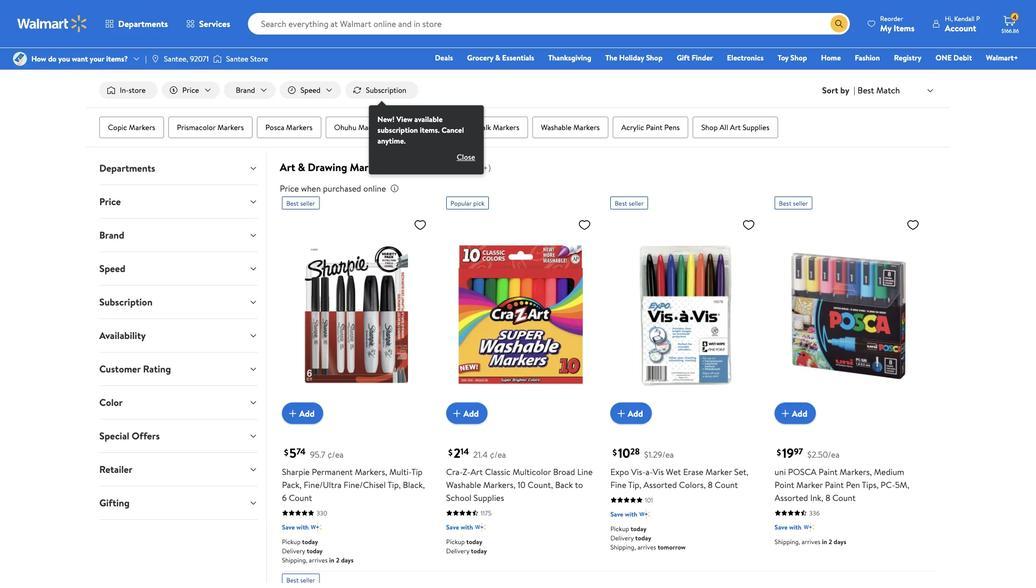 Task type: vqa. For each thing, say whether or not it's contained in the screenshot.
Snacks link
no



Task type: describe. For each thing, give the bounding box(es) containing it.
acrylic paint pens
[[622, 122, 680, 133]]

new!
[[378, 114, 395, 125]]

pickup for 5
[[282, 537, 301, 546]]

posca
[[266, 122, 285, 133]]

santee
[[226, 53, 249, 64]]

14
[[461, 446, 469, 458]]

Search search field
[[248, 13, 850, 35]]

19
[[783, 444, 794, 462]]

subscription inside button
[[366, 85, 407, 95]]

& up when
[[298, 160, 305, 175]]

special offers button
[[91, 420, 266, 453]]

set,
[[735, 466, 749, 478]]

fine
[[611, 479, 627, 491]]

1 vertical spatial price button
[[91, 185, 266, 218]]

best inside popup button
[[858, 84, 875, 96]]

holiday
[[620, 52, 645, 63]]

available
[[415, 114, 443, 125]]

2 horizontal spatial arrives
[[802, 537, 821, 546]]

with for 5
[[297, 523, 309, 532]]

shipping, for 5
[[282, 555, 308, 565]]

10 inside $ 2 14 21.4 ¢/ea cra-z-art classic multicolor broad line washable markers, 10 count, back to school supplies
[[518, 479, 526, 491]]

offers
[[132, 429, 160, 443]]

line
[[578, 466, 593, 478]]

pickup today delivery today shipping, arrives tomorrow
[[611, 524, 686, 552]]

color button
[[91, 386, 266, 419]]

how
[[31, 53, 46, 64]]

save with for 19
[[775, 523, 802, 532]]

markers for washable markers
[[574, 122, 600, 133]]

price inside sort and filter section element
[[182, 85, 199, 95]]

price tab
[[91, 185, 266, 218]]

save with for 5
[[282, 523, 309, 532]]

prismacolor markers link
[[168, 117, 253, 138]]

chalk markers link
[[464, 117, 528, 138]]

gift finder
[[677, 52, 713, 63]]

wet
[[666, 466, 682, 478]]

seller for 19
[[794, 198, 809, 208]]

santee,
[[164, 53, 188, 64]]

finder
[[692, 52, 713, 63]]

1 vertical spatial speed button
[[91, 252, 266, 285]]

marker for 10
[[706, 466, 732, 478]]

2 inside 'pickup today delivery today shipping, arrives in 2 days'
[[336, 555, 340, 565]]

10 inside $ 10 28 $1.29/ea expo vis-a-vis wet erase marker set, fine tip, assorted colors, 8 count
[[618, 444, 631, 462]]

z-
[[463, 466, 471, 478]]

ohuhu markers
[[334, 122, 385, 133]]

special offers tab
[[91, 420, 266, 453]]

deals
[[435, 52, 453, 63]]

tip
[[412, 466, 423, 478]]

shipping, arrives in 2 days
[[775, 537, 847, 546]]

debit
[[954, 52, 973, 63]]

0 vertical spatial drawing
[[249, 23, 276, 34]]

customer rating
[[99, 362, 171, 376]]

1 vertical spatial 2
[[829, 537, 833, 546]]

retailer tab
[[91, 453, 266, 486]]

art right all
[[730, 122, 741, 133]]

fine/ultra
[[304, 479, 342, 491]]

store
[[129, 85, 146, 95]]

walmart plus image for 19
[[804, 522, 815, 533]]

1 horizontal spatial in
[[391, 160, 400, 175]]

330
[[317, 508, 327, 518]]

speed button inside sort and filter section element
[[280, 82, 341, 99]]

thanksgiving link
[[544, 52, 597, 63]]

markers, for 5
[[355, 466, 387, 478]]

74
[[297, 446, 306, 458]]

one
[[936, 52, 952, 63]]

save with for 10
[[611, 510, 638, 519]]

the holiday shop
[[606, 52, 663, 63]]

toy
[[778, 52, 789, 63]]

availability tab
[[91, 319, 266, 352]]

you
[[58, 53, 70, 64]]

availability button
[[91, 319, 266, 352]]

gifting button
[[91, 487, 266, 519]]

pickup for 10
[[611, 524, 629, 533]]

2 / from the left
[[223, 23, 225, 34]]

ohuhu
[[334, 122, 357, 133]]

markers for chalk markers
[[493, 122, 520, 133]]

broad
[[553, 466, 576, 478]]

add button for 5
[[282, 403, 323, 424]]

how do you want your items?
[[31, 53, 128, 64]]

2 horizontal spatial shipping,
[[775, 537, 801, 546]]

a-
[[646, 466, 653, 478]]

pickup inside pickup today delivery today
[[446, 537, 465, 546]]

chalk markers
[[473, 122, 520, 133]]

with for 19
[[790, 523, 802, 532]]

one debit link
[[931, 52, 978, 63]]

cra-
[[446, 466, 463, 478]]

paint markers link
[[398, 117, 460, 138]]

walmart plus image for 5
[[311, 522, 322, 533]]

one debit
[[936, 52, 973, 63]]

8 inside $ 10 28 $1.29/ea expo vis-a-vis wet erase marker set, fine tip, assorted colors, 8 count
[[708, 479, 713, 491]]

expo vis-a-vis wet erase marker set, fine tip, assorted colors, 8 count image
[[611, 214, 760, 416]]

& right grocery
[[496, 52, 501, 63]]

supplies up 92071
[[192, 23, 218, 34]]

hi, kendall p account
[[945, 14, 981, 34]]

0 vertical spatial price button
[[162, 82, 220, 99]]

online
[[364, 183, 386, 194]]

add button for 2
[[446, 403, 488, 424]]

markers for ohuhu markers
[[358, 122, 385, 133]]

best for 19
[[779, 198, 792, 208]]

subscription inside dropdown button
[[99, 295, 153, 309]]

markers, for 19
[[840, 466, 873, 478]]

close button
[[448, 149, 484, 166]]

in inside 'pickup today delivery today shipping, arrives in 2 days'
[[329, 555, 335, 565]]

add button for 19
[[775, 403, 817, 424]]

medium
[[875, 466, 905, 478]]

washable markers
[[541, 122, 600, 133]]

supplies inside the shop all art supplies link
[[743, 122, 770, 133]]

sponsored
[[897, 50, 927, 59]]

0 vertical spatial departments
[[118, 18, 168, 30]]

santee, 92071
[[164, 53, 209, 64]]

count inside $ 10 28 $1.29/ea expo vis-a-vis wet erase marker set, fine tip, assorted colors, 8 count
[[715, 479, 739, 491]]

28
[[631, 446, 640, 458]]

best for 10
[[615, 198, 628, 208]]

supplies inside $ 2 14 21.4 ¢/ea cra-z-art classic multicolor broad line washable markers, 10 count, back to school supplies
[[474, 492, 504, 504]]

prismacolor
[[177, 122, 216, 133]]

& up santee store
[[242, 23, 247, 34]]

pickup today delivery today
[[446, 537, 487, 555]]

paint markers
[[407, 122, 451, 133]]

$166.86
[[1002, 27, 1020, 34]]

subscription button
[[91, 286, 266, 319]]

brand inside sort and filter section element
[[236, 85, 255, 95]]

1 vertical spatial in
[[823, 537, 828, 546]]

price inside tab
[[99, 195, 121, 208]]

101
[[645, 496, 653, 505]]

subscription tab
[[91, 286, 266, 319]]

shipping, for 10
[[611, 543, 636, 552]]

classic
[[485, 466, 511, 478]]

reorder my items
[[881, 14, 915, 34]]

art down posca markers link
[[280, 160, 295, 175]]

0 horizontal spatial shop
[[646, 52, 663, 63]]

grocery
[[467, 52, 494, 63]]

school
[[446, 492, 472, 504]]

sort and filter section element
[[86, 73, 950, 174]]

tip, for 5
[[388, 479, 401, 491]]

in-store button
[[99, 82, 158, 99]]

$ 19 97 $2.50/ea uni posca paint markers, medium point marker paint pen tips, pc-5m, assorted ink, 8 count
[[775, 444, 910, 504]]

multicolor
[[513, 466, 551, 478]]

delivery for 10
[[611, 533, 634, 543]]

days inside 'pickup today delivery today shipping, arrives in 2 days'
[[341, 555, 354, 565]]

best seller for 5
[[286, 198, 315, 208]]

assorted inside $ 10 28 $1.29/ea expo vis-a-vis wet erase marker set, fine tip, assorted colors, 8 count
[[644, 479, 677, 491]]

washable inside $ 2 14 21.4 ¢/ea cra-z-art classic multicolor broad line washable markers, 10 count, back to school supplies
[[446, 479, 481, 491]]

save for 19
[[775, 523, 788, 532]]

best match button
[[856, 83, 937, 97]]

marker for 19
[[797, 479, 823, 491]]

& right crafts
[[137, 23, 142, 34]]

art inside $ 2 14 21.4 ¢/ea cra-z-art classic multicolor broad line washable markers, 10 count, back to school supplies
[[471, 466, 483, 478]]

$ for 19
[[777, 446, 782, 458]]

toy shop
[[778, 52, 808, 63]]

tips,
[[862, 479, 879, 491]]

walmart plus image for 10
[[640, 509, 651, 520]]

your
[[90, 53, 104, 64]]

¢/ea for 5
[[328, 449, 344, 460]]

$ 10 28 $1.29/ea expo vis-a-vis wet erase marker set, fine tip, assorted colors, 8 count
[[611, 444, 749, 491]]

21.4
[[474, 449, 488, 460]]

5
[[290, 444, 297, 462]]

gifting
[[99, 496, 130, 510]]

sharpie permanent markers, multi-tip pack, fine/ultra fine/chisel tip, black, 6 count image
[[282, 214, 431, 416]]

0 vertical spatial departments button
[[96, 11, 177, 37]]

assorted inside $ 19 97 $2.50/ea uni posca paint markers, medium point marker paint pen tips, pc-5m, assorted ink, 8 count
[[775, 492, 809, 504]]



Task type: locate. For each thing, give the bounding box(es) containing it.
2 horizontal spatial markers,
[[840, 466, 873, 478]]

walmart plus image
[[311, 522, 322, 533], [476, 522, 486, 533]]

¢/ea
[[328, 449, 344, 460], [490, 449, 506, 460]]

1 horizontal spatial subscription
[[366, 85, 407, 95]]

0 vertical spatial days
[[834, 537, 847, 546]]

marker left set,
[[706, 466, 732, 478]]

1 horizontal spatial markers,
[[484, 479, 516, 491]]

cra-z-art classic multicolor broad line washable markers, 10 count, back to school supplies image
[[446, 214, 596, 416]]

in-
[[120, 85, 129, 95]]

1 horizontal spatial brand
[[236, 85, 255, 95]]

0 horizontal spatial seller
[[300, 198, 315, 208]]

prismacolor markers
[[177, 122, 244, 133]]

1 walmart plus image from the left
[[311, 522, 322, 533]]

toy shop link
[[773, 52, 812, 63]]

items.
[[420, 125, 440, 135]]

walmart+ link
[[982, 52, 1024, 63]]

delivery inside 'pickup today delivery today shipping, arrives in 2 days'
[[282, 546, 305, 555]]

with up 'pickup today delivery today shipping, arrives in 2 days'
[[297, 523, 309, 532]]

new! view available subscription items. cancel anytime.
[[378, 114, 464, 146]]

add button up 97
[[775, 403, 817, 424]]

tip, down multi-
[[388, 479, 401, 491]]

2 add button from the left
[[446, 403, 488, 424]]

3 add to cart image from the left
[[779, 407, 792, 420]]

markers,
[[355, 466, 387, 478], [840, 466, 873, 478], [484, 479, 516, 491]]

1 horizontal spatial 8
[[826, 492, 831, 504]]

1 horizontal spatial walmart plus image
[[804, 522, 815, 533]]

 image right 92071
[[213, 53, 222, 64]]

 image for how do you want your items?
[[13, 52, 27, 66]]

cancel
[[442, 125, 464, 135]]

count,
[[528, 479, 553, 491]]

marker inside $ 10 28 $1.29/ea expo vis-a-vis wet erase marker set, fine tip, assorted colors, 8 count
[[706, 466, 732, 478]]

3 add from the left
[[628, 407, 644, 419]]

grocery & essentials link
[[463, 52, 539, 63]]

in-store
[[120, 85, 146, 95]]

departments down copic markers link
[[99, 162, 155, 175]]

fashion link
[[851, 52, 885, 63]]

assorted down point
[[775, 492, 809, 504]]

delivery down 6
[[282, 546, 305, 555]]

$ up expo at the right of the page
[[613, 446, 617, 458]]

0 horizontal spatial days
[[341, 555, 354, 565]]

2 horizontal spatial 2
[[829, 537, 833, 546]]

(1000+)
[[462, 162, 491, 174]]

2 horizontal spatial shop
[[791, 52, 808, 63]]

sort by |
[[823, 84, 856, 96]]

registry
[[895, 52, 922, 63]]

 image
[[13, 52, 27, 66], [213, 53, 222, 64]]

0 horizontal spatial arrives
[[309, 555, 328, 565]]

hi,
[[945, 14, 953, 23]]

add up 28
[[628, 407, 644, 419]]

arrives down "336"
[[802, 537, 821, 546]]

retailer button
[[91, 453, 266, 486]]

2 horizontal spatial pickup
[[611, 524, 629, 533]]

best match
[[858, 84, 901, 96]]

1 vertical spatial brand button
[[91, 219, 266, 252]]

tip,
[[388, 479, 401, 491], [629, 479, 642, 491]]

tip, inside $ 10 28 $1.29/ea expo vis-a-vis wet erase marker set, fine tip, assorted colors, 8 count
[[629, 479, 642, 491]]

posca markers link
[[257, 117, 321, 138]]

delivery left tomorrow
[[611, 533, 634, 543]]

shop
[[646, 52, 663, 63], [791, 52, 808, 63], [702, 122, 718, 133]]

0 horizontal spatial markers,
[[355, 466, 387, 478]]

0 horizontal spatial ¢/ea
[[328, 449, 344, 460]]

add to favorites list, cra-z-art classic multicolor broad line washable markers, 10 count, back to school supplies image
[[578, 218, 591, 232]]

copic
[[108, 122, 127, 133]]

3 best seller from the left
[[779, 198, 809, 208]]

by
[[841, 84, 850, 96]]

1 vertical spatial subscription
[[99, 295, 153, 309]]

1 horizontal spatial /
[[223, 23, 225, 34]]

add up 74
[[299, 407, 315, 419]]

0 horizontal spatial pickup
[[282, 537, 301, 546]]

| right by
[[854, 84, 856, 96]]

markers for posca markers
[[286, 122, 313, 133]]

electronics link
[[723, 52, 769, 63]]

save up pickup today delivery today
[[446, 523, 459, 532]]

brand button up the speed "tab"
[[91, 219, 266, 252]]

drawing up store
[[249, 23, 276, 34]]

/ right sewing
[[172, 23, 175, 34]]

customer rating tab
[[91, 353, 266, 386]]

0 vertical spatial assorted
[[644, 479, 677, 491]]

colors,
[[679, 479, 706, 491]]

/ right art supplies link
[[223, 23, 225, 34]]

markers for prismacolor markers
[[218, 122, 244, 133]]

2 horizontal spatial delivery
[[611, 533, 634, 543]]

2 $ from the left
[[449, 446, 453, 458]]

10 up expo at the right of the page
[[618, 444, 631, 462]]

4 $ from the left
[[777, 446, 782, 458]]

arrives for 5
[[309, 555, 328, 565]]

sharpie
[[282, 466, 310, 478]]

1 horizontal spatial arrives
[[638, 543, 657, 552]]

markers for paint markers
[[425, 122, 451, 133]]

0 horizontal spatial price
[[99, 195, 121, 208]]

6
[[282, 492, 287, 504]]

2 horizontal spatial count
[[833, 492, 856, 504]]

1 horizontal spatial drawing
[[308, 160, 348, 175]]

0 horizontal spatial best seller
[[286, 198, 315, 208]]

0 horizontal spatial tip,
[[388, 479, 401, 491]]

anytime.
[[378, 136, 406, 146]]

0 vertical spatial in
[[391, 160, 400, 175]]

art up the santee
[[230, 23, 241, 34]]

save up shipping, arrives in 2 days
[[775, 523, 788, 532]]

seller for 10
[[629, 198, 644, 208]]

arrives inside 'pickup today delivery today shipping, arrives in 2 days'
[[309, 555, 328, 565]]

best seller for 19
[[779, 198, 809, 208]]

1 horizontal spatial shipping,
[[611, 543, 636, 552]]

home
[[822, 52, 841, 63]]

markers, down classic
[[484, 479, 516, 491]]

departments button up price tab
[[91, 152, 266, 185]]

10 down multicolor
[[518, 479, 526, 491]]

add to cart image for 2
[[451, 407, 464, 420]]

reorder
[[881, 14, 904, 23]]

save with down the fine
[[611, 510, 638, 519]]

markers, inside $ 5 74 95.7 ¢/ea sharpie permanent markers, multi-tip pack, fine/ultra fine/chisel tip, black, 6 count
[[355, 466, 387, 478]]

$ left 14
[[449, 446, 453, 458]]

0 horizontal spatial 10
[[518, 479, 526, 491]]

1 horizontal spatial washable
[[541, 122, 572, 133]]

days
[[834, 537, 847, 546], [341, 555, 354, 565]]

2 add from the left
[[464, 407, 479, 419]]

delivery for 5
[[282, 546, 305, 555]]

arts crafts & sewing link
[[99, 23, 167, 34]]

1 add to cart image from the left
[[451, 407, 464, 420]]

departments tab
[[91, 152, 266, 185]]

add for 19
[[792, 407, 808, 419]]

shop right toy
[[791, 52, 808, 63]]

2 add to cart image from the left
[[615, 407, 628, 420]]

do
[[48, 53, 57, 64]]

brand tab
[[91, 219, 266, 252]]

1 horizontal spatial count
[[715, 479, 739, 491]]

1 add button from the left
[[282, 403, 323, 424]]

10
[[618, 444, 631, 462], [518, 479, 526, 491]]

supplies up 1175
[[474, 492, 504, 504]]

add button for 10
[[611, 403, 652, 424]]

0 vertical spatial walmart plus image
[[640, 509, 651, 520]]

0 vertical spatial subscription
[[366, 85, 407, 95]]

brand button
[[224, 82, 276, 99], [91, 219, 266, 252]]

add up 14
[[464, 407, 479, 419]]

add to cart image for 10
[[615, 407, 628, 420]]

1 horizontal spatial assorted
[[775, 492, 809, 504]]

popular pick
[[451, 198, 485, 208]]

count inside $ 5 74 95.7 ¢/ea sharpie permanent markers, multi-tip pack, fine/ultra fine/chisel tip, black, 6 count
[[289, 492, 312, 504]]

1 vertical spatial walmart plus image
[[804, 522, 815, 533]]

chalk
[[473, 122, 491, 133]]

paint
[[407, 122, 423, 133], [646, 122, 663, 133], [819, 466, 838, 478], [825, 479, 844, 491]]

art & drawing markers link
[[230, 23, 305, 34]]

$ for 10
[[613, 446, 617, 458]]

walmart plus image
[[640, 509, 651, 520], [804, 522, 815, 533]]

pc-
[[881, 479, 896, 491]]

0 horizontal spatial delivery
[[282, 546, 305, 555]]

save with down 6
[[282, 523, 309, 532]]

erase
[[684, 466, 704, 478]]

1 vertical spatial departments button
[[91, 152, 266, 185]]

¢/ea inside $ 2 14 21.4 ¢/ea cra-z-art classic multicolor broad line washable markers, 10 count, back to school supplies
[[490, 449, 506, 460]]

0 vertical spatial washable
[[541, 122, 572, 133]]

speed button
[[280, 82, 341, 99], [91, 252, 266, 285]]

pen
[[847, 479, 861, 491]]

shipping,
[[775, 537, 801, 546], [611, 543, 636, 552], [282, 555, 308, 565]]

1 horizontal spatial |
[[854, 84, 856, 96]]

0 horizontal spatial count
[[289, 492, 312, 504]]

shipping, inside pickup today delivery today shipping, arrives tomorrow
[[611, 543, 636, 552]]

arrives for 10
[[638, 543, 657, 552]]

0 vertical spatial brand
[[236, 85, 255, 95]]

close
[[457, 152, 475, 162]]

2 horizontal spatial seller
[[794, 198, 809, 208]]

art down the anytime.
[[402, 160, 418, 175]]

 image for santee store
[[213, 53, 222, 64]]

1 vertical spatial washable
[[446, 479, 481, 491]]

delivery down school
[[446, 546, 470, 555]]

shop all art supplies link
[[693, 117, 779, 138]]

$ for 5
[[284, 446, 289, 458]]

2 ¢/ea from the left
[[490, 449, 506, 460]]

best seller for 10
[[615, 198, 644, 208]]

0 horizontal spatial drawing
[[249, 23, 276, 34]]

4 add from the left
[[792, 407, 808, 419]]

all
[[720, 122, 729, 133]]

count down set,
[[715, 479, 739, 491]]

markers, up the 'pen'
[[840, 466, 873, 478]]

marker up ink,
[[797, 479, 823, 491]]

expo
[[611, 466, 629, 478]]

save for 5
[[282, 523, 295, 532]]

save with up shipping, arrives in 2 days
[[775, 523, 802, 532]]

speed inside "tab"
[[99, 262, 125, 275]]

1 best seller from the left
[[286, 198, 315, 208]]

point
[[775, 479, 795, 491]]

$ inside $ 2 14 21.4 ¢/ea cra-z-art classic multicolor broad line washable markers, 10 count, back to school supplies
[[449, 446, 453, 458]]

1 horizontal spatial marker
[[797, 479, 823, 491]]

3 add button from the left
[[611, 403, 652, 424]]

8 right the colors,
[[708, 479, 713, 491]]

0 horizontal spatial walmart plus image
[[311, 522, 322, 533]]

best for 5
[[286, 198, 299, 208]]

1 ¢/ea from the left
[[328, 449, 344, 460]]

1 $ from the left
[[284, 446, 289, 458]]

0 vertical spatial price
[[182, 85, 199, 95]]

registry link
[[890, 52, 927, 63]]

pickup down 6
[[282, 537, 301, 546]]

 image
[[151, 55, 160, 63]]

walmart plus image down the 330
[[311, 522, 322, 533]]

departments inside departments 'tab'
[[99, 162, 155, 175]]

2
[[454, 444, 461, 462], [829, 537, 833, 546], [336, 555, 340, 565]]

rating
[[143, 362, 171, 376]]

2 vertical spatial 2
[[336, 555, 340, 565]]

add for 2
[[464, 407, 479, 419]]

4 add button from the left
[[775, 403, 817, 424]]

add button up 28
[[611, 403, 652, 424]]

add button up 14
[[446, 403, 488, 424]]

1 horizontal spatial price
[[182, 85, 199, 95]]

gifting tab
[[91, 487, 266, 519]]

1 vertical spatial assorted
[[775, 492, 809, 504]]

count inside $ 19 97 $2.50/ea uni posca paint markers, medium point marker paint pen tips, pc-5m, assorted ink, 8 count
[[833, 492, 856, 504]]

markers, inside $ 2 14 21.4 ¢/ea cra-z-art classic multicolor broad line washable markers, 10 count, back to school supplies
[[484, 479, 516, 491]]

with up shipping, arrives in 2 days
[[790, 523, 802, 532]]

¢/ea inside $ 5 74 95.7 ¢/ea sharpie permanent markers, multi-tip pack, fine/ultra fine/chisel tip, black, 6 count
[[328, 449, 344, 460]]

art
[[179, 23, 190, 34], [230, 23, 241, 34], [730, 122, 741, 133], [280, 160, 295, 175], [402, 160, 418, 175], [471, 466, 483, 478]]

add button up 74
[[282, 403, 323, 424]]

drawing up the price when purchased online
[[308, 160, 348, 175]]

speed
[[301, 85, 321, 95], [99, 262, 125, 275]]

multi-
[[390, 466, 412, 478]]

0 horizontal spatial speed
[[99, 262, 125, 275]]

1 horizontal spatial ¢/ea
[[490, 449, 506, 460]]

shop right holiday
[[646, 52, 663, 63]]

assorted down vis
[[644, 479, 677, 491]]

art right sewing
[[179, 23, 190, 34]]

2 best seller from the left
[[615, 198, 644, 208]]

seller for 5
[[300, 198, 315, 208]]

walmart plus image for 2
[[476, 522, 486, 533]]

arrives left tomorrow
[[638, 543, 657, 552]]

1 tip, from the left
[[388, 479, 401, 491]]

92071
[[190, 53, 209, 64]]

special
[[99, 429, 129, 443]]

pickup inside pickup today delivery today shipping, arrives tomorrow
[[611, 524, 629, 533]]

8 inside $ 19 97 $2.50/ea uni posca paint markers, medium point marker paint pen tips, pc-5m, assorted ink, 8 count
[[826, 492, 831, 504]]

color tab
[[91, 386, 266, 419]]

1 seller from the left
[[300, 198, 315, 208]]

3 $ from the left
[[613, 446, 617, 458]]

fashion
[[855, 52, 881, 63]]

speed button up posca markers
[[280, 82, 341, 99]]

$ inside $ 5 74 95.7 ¢/ea sharpie permanent markers, multi-tip pack, fine/ultra fine/chisel tip, black, 6 count
[[284, 446, 289, 458]]

add for 5
[[299, 407, 315, 419]]

save with up pickup today delivery today
[[446, 523, 473, 532]]

add up 97
[[792, 407, 808, 419]]

1 vertical spatial speed
[[99, 262, 125, 275]]

95.7
[[310, 449, 326, 460]]

kendall
[[955, 14, 975, 23]]

shipping, inside 'pickup today delivery today shipping, arrives in 2 days'
[[282, 555, 308, 565]]

8 right ink,
[[826, 492, 831, 504]]

add for 10
[[628, 407, 644, 419]]

1 horizontal spatial 10
[[618, 444, 631, 462]]

$ inside $ 19 97 $2.50/ea uni posca paint markers, medium point marker paint pen tips, pc-5m, assorted ink, 8 count
[[777, 446, 782, 458]]

¢/ea for 2
[[490, 449, 506, 460]]

1 horizontal spatial shop
[[702, 122, 718, 133]]

count down 'pack,'
[[289, 492, 312, 504]]

save for 2
[[446, 523, 459, 532]]

1 vertical spatial departments
[[99, 162, 155, 175]]

legal information image
[[391, 184, 399, 193]]

1 vertical spatial 8
[[826, 492, 831, 504]]

brand button inside sort and filter section element
[[224, 82, 276, 99]]

0 horizontal spatial speed button
[[91, 252, 266, 285]]

2 walmart plus image from the left
[[476, 522, 486, 533]]

with for 2
[[461, 523, 473, 532]]

Walmart Site-Wide search field
[[248, 13, 850, 35]]

2 horizontal spatial add to cart image
[[779, 407, 792, 420]]

0 horizontal spatial washable
[[446, 479, 481, 491]]

save
[[611, 510, 624, 519], [282, 523, 295, 532], [446, 523, 459, 532], [775, 523, 788, 532]]

with up pickup today delivery today
[[461, 523, 473, 532]]

brand button down santee store
[[224, 82, 276, 99]]

walmart plus image down 101
[[640, 509, 651, 520]]

0 vertical spatial 10
[[618, 444, 631, 462]]

0 horizontal spatial brand
[[99, 228, 124, 242]]

1 horizontal spatial pickup
[[446, 537, 465, 546]]

pickup inside 'pickup today delivery today shipping, arrives in 2 days'
[[282, 537, 301, 546]]

walmart plus image down 1175
[[476, 522, 486, 533]]

markers, inside $ 19 97 $2.50/ea uni posca paint markers, medium point marker paint pen tips, pc-5m, assorted ink, 8 count
[[840, 466, 873, 478]]

with up pickup today delivery today shipping, arrives tomorrow
[[625, 510, 638, 519]]

0 vertical spatial |
[[145, 53, 147, 64]]

walmart plus image up shipping, arrives in 2 days
[[804, 522, 815, 533]]

tip, inside $ 5 74 95.7 ¢/ea sharpie permanent markers, multi-tip pack, fine/ultra fine/chisel tip, black, 6 count
[[388, 479, 401, 491]]

0 horizontal spatial |
[[145, 53, 147, 64]]

save for 10
[[611, 510, 624, 519]]

pickup
[[611, 524, 629, 533], [282, 537, 301, 546], [446, 537, 465, 546]]

1 vertical spatial |
[[854, 84, 856, 96]]

1 / from the left
[[172, 23, 175, 34]]

0 horizontal spatial /
[[172, 23, 175, 34]]

shop left all
[[702, 122, 718, 133]]

art down 21.4
[[471, 466, 483, 478]]

0 vertical spatial 8
[[708, 479, 713, 491]]

the holiday shop link
[[601, 52, 668, 63]]

add to cart image
[[451, 407, 464, 420], [615, 407, 628, 420], [779, 407, 792, 420]]

2 horizontal spatial price
[[280, 183, 299, 194]]

copic markers link
[[99, 117, 164, 138]]

1 horizontal spatial speed
[[301, 85, 321, 95]]

walmart image
[[17, 15, 87, 32]]

add to cart image for 19
[[779, 407, 792, 420]]

save with for 2
[[446, 523, 473, 532]]

$2.50/ea
[[808, 449, 840, 460]]

$
[[284, 446, 289, 458], [449, 446, 453, 458], [613, 446, 617, 458], [777, 446, 782, 458]]

1 horizontal spatial 2
[[454, 444, 461, 462]]

supplies left (1000+) on the top of the page
[[420, 160, 460, 175]]

delivery inside pickup today delivery today
[[446, 546, 470, 555]]

1 add from the left
[[299, 407, 315, 419]]

search icon image
[[835, 19, 844, 28]]

| inside sort and filter section element
[[854, 84, 856, 96]]

$ inside $ 10 28 $1.29/ea expo vis-a-vis wet erase marker set, fine tip, assorted colors, 8 count
[[613, 446, 617, 458]]

pickup down school
[[446, 537, 465, 546]]

brand inside tab
[[99, 228, 124, 242]]

services
[[199, 18, 230, 30]]

¢/ea up classic
[[490, 449, 506, 460]]

markers, up fine/chisel
[[355, 466, 387, 478]]

2 inside $ 2 14 21.4 ¢/ea cra-z-art classic multicolor broad line washable markers, 10 count, back to school supplies
[[454, 444, 461, 462]]

0 vertical spatial 2
[[454, 444, 461, 462]]

ink,
[[811, 492, 824, 504]]

departments right arts
[[118, 18, 168, 30]]

uni posca paint markers, medium point marker paint pen tips, pc-5m, assorted ink, 8 count image
[[775, 214, 924, 416]]

acrylic paint pens link
[[613, 117, 689, 138]]

markers for copic markers
[[129, 122, 155, 133]]

speed tab
[[91, 252, 266, 285]]

tip, for 10
[[629, 479, 642, 491]]

price button down santee, 92071
[[162, 82, 220, 99]]

customer rating button
[[91, 353, 266, 386]]

0 vertical spatial brand button
[[224, 82, 276, 99]]

subscription up availability at the bottom
[[99, 295, 153, 309]]

add to favorites list, expo vis-a-vis wet erase marker set, fine tip, assorted colors, 8 count image
[[743, 218, 756, 232]]

tip, down the vis-
[[629, 479, 642, 491]]

speed button up subscription tab
[[91, 252, 266, 285]]

best seller
[[286, 198, 315, 208], [615, 198, 644, 208], [779, 198, 809, 208]]

0 vertical spatial speed
[[301, 85, 321, 95]]

0 horizontal spatial add to cart image
[[451, 407, 464, 420]]

price button down departments 'tab'
[[91, 185, 266, 218]]

$ left 5
[[284, 446, 289, 458]]

arrives inside pickup today delivery today shipping, arrives tomorrow
[[638, 543, 657, 552]]

3 seller from the left
[[794, 198, 809, 208]]

1 vertical spatial drawing
[[308, 160, 348, 175]]

0 horizontal spatial marker
[[706, 466, 732, 478]]

2 tip, from the left
[[629, 479, 642, 491]]

1 vertical spatial brand
[[99, 228, 124, 242]]

count down the 'pen'
[[833, 492, 856, 504]]

deals link
[[430, 52, 458, 63]]

marker inside $ 19 97 $2.50/ea uni posca paint markers, medium point marker paint pen tips, pc-5m, assorted ink, 8 count
[[797, 479, 823, 491]]

$ left 19
[[777, 446, 782, 458]]

add to favorites list, uni posca paint markers, medium point marker paint pen tips, pc-5m, assorted ink, 8 count image
[[907, 218, 920, 232]]

with for 10
[[625, 510, 638, 519]]

gift finder link
[[672, 52, 718, 63]]

$ for 2
[[449, 446, 453, 458]]

when
[[301, 183, 321, 194]]

0 horizontal spatial  image
[[13, 52, 27, 66]]

in
[[391, 160, 400, 175], [823, 537, 828, 546], [329, 555, 335, 565]]

¢/ea up permanent
[[328, 449, 344, 460]]

save down the fine
[[611, 510, 624, 519]]

save down 6
[[282, 523, 295, 532]]

0 horizontal spatial walmart plus image
[[640, 509, 651, 520]]

0 horizontal spatial subscription
[[99, 295, 153, 309]]

0 vertical spatial speed button
[[280, 82, 341, 99]]

5m,
[[896, 479, 910, 491]]

2 vertical spatial in
[[329, 555, 335, 565]]

add to favorites list, sharpie permanent markers, multi-tip pack, fine/ultra fine/chisel tip, black, 6 count image
[[414, 218, 427, 232]]

1 horizontal spatial days
[[834, 537, 847, 546]]

to
[[575, 479, 583, 491]]

delivery inside pickup today delivery today shipping, arrives tomorrow
[[611, 533, 634, 543]]

2 horizontal spatial best seller
[[779, 198, 809, 208]]

| right "items?"
[[145, 53, 147, 64]]

pickup down the fine
[[611, 524, 629, 533]]

departments button up "items?"
[[96, 11, 177, 37]]

1 vertical spatial price
[[280, 183, 299, 194]]

2 horizontal spatial in
[[823, 537, 828, 546]]

arrives down the 330
[[309, 555, 328, 565]]

0 vertical spatial marker
[[706, 466, 732, 478]]

ad disclaimer and feedback for skylinedisplayad image
[[929, 50, 937, 59]]

speed inside sort and filter section element
[[301, 85, 321, 95]]

ohuhu markers link
[[326, 117, 394, 138]]

special offers
[[99, 429, 160, 443]]

subscription up new!
[[366, 85, 407, 95]]

supplies right all
[[743, 122, 770, 133]]

 image left 'how'
[[13, 52, 27, 66]]

2 seller from the left
[[629, 198, 644, 208]]

add to cart image
[[286, 407, 299, 420]]

pick
[[474, 198, 485, 208]]

336
[[810, 508, 820, 518]]

1 vertical spatial 10
[[518, 479, 526, 491]]



